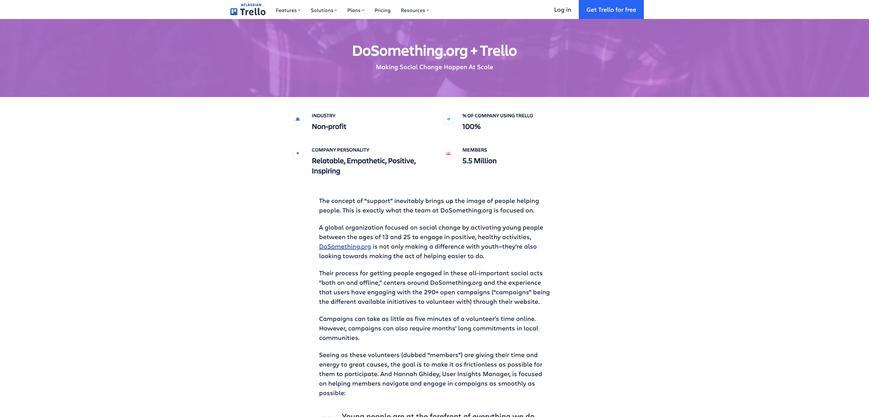 Task type: locate. For each thing, give the bounding box(es) containing it.
social
[[400, 63, 418, 71]]

of right %
[[468, 112, 474, 119]]

in inside a global organization focused on social change by activating young people between the ages of 13 and 25 to engage in positive, healthy activities, dosomething.org
[[444, 233, 450, 241]]

is left "not"
[[373, 242, 378, 251]]

as up manager,
[[499, 360, 506, 369]]

0 vertical spatial making
[[405, 242, 428, 251]]

the inside seeing as these volunteers (dubbed "members") are giving their time and energy to great causes, the goal is to make it as frictionless as possible for them to participate. and hannah ghidey, user insights manager, is focused on helping members navigate and engage in campaigns as smoothly as possible:
[[391, 360, 401, 369]]

2 vertical spatial helping
[[328, 379, 351, 388]]

1 horizontal spatial also
[[524, 242, 537, 251]]

of inside a global organization focused on social change by activating young people between the ages of 13 and 25 to engage in positive, healthy activities, dosomething.org
[[375, 233, 381, 241]]

as
[[382, 314, 389, 323], [406, 314, 413, 323], [341, 351, 348, 359], [456, 360, 463, 369], [499, 360, 506, 369], [490, 379, 497, 388], [528, 379, 535, 388]]

solutions button
[[306, 0, 342, 19]]

energy
[[319, 360, 340, 369]]

with inside their process for getting people engaged in these all-important social acts "both on and offline," centers around dosomething.org and the experience that users have engaging with the 290+ open campaigns ("campaigns" being the different available initiatives to volunteer with) through their website.
[[397, 288, 411, 296]]

the inside is not only making a difference with youth—they're also looking towards making the act of helping easier to do.
[[393, 252, 403, 260]]

non-
[[312, 121, 328, 131]]

members
[[352, 379, 381, 388]]

helping up on. at the right of the page
[[517, 196, 539, 205]]

1 vertical spatial making
[[369, 252, 392, 260]]

in left local
[[517, 324, 522, 333]]

for for free
[[616, 5, 624, 13]]

offline,"
[[360, 278, 382, 287]]

as right take
[[382, 314, 389, 323]]

0 horizontal spatial making
[[369, 252, 392, 260]]

1 vertical spatial focused
[[385, 223, 409, 232]]

getting
[[370, 269, 392, 277]]

0 vertical spatial helping
[[517, 196, 539, 205]]

0 horizontal spatial social
[[419, 223, 437, 232]]

a
[[429, 242, 433, 251], [461, 314, 465, 323]]

trello inside the % of company using trello 100%
[[516, 112, 533, 119]]

2 vertical spatial trello
[[516, 112, 533, 119]]

ages
[[359, 233, 373, 241]]

of up exactly
[[357, 196, 363, 205]]

a up long
[[461, 314, 465, 323]]

2 horizontal spatial helping
[[517, 196, 539, 205]]

the
[[319, 196, 330, 205]]

great
[[349, 360, 365, 369]]

focused inside the concept of "support" inevitably brings up the image of people helping people. this is exactly what the team at dosomething.org is focused on.
[[501, 206, 524, 215]]

can
[[355, 314, 366, 323], [383, 324, 394, 333]]

focused inside a global organization focused on social change by activating young people between the ages of 13 and 25 to engage in positive, healthy activities, dosomething.org
[[385, 223, 409, 232]]

1 vertical spatial campaigns
[[348, 324, 381, 333]]

engaging
[[367, 288, 396, 296]]

these inside their process for getting people engaged in these all-important social acts "both on and offline," centers around dosomething.org and the experience that users have engaging with the 290+ open campaigns ("campaigns" being the different available initiatives to volunteer with) through their website.
[[451, 269, 467, 277]]

people inside a global organization focused on social change by activating young people between the ages of 13 and 25 to engage in positive, healthy activities, dosomething.org
[[523, 223, 543, 232]]

also inside campaigns can take as little as five minutes of a volunteer's time online. however, campaigns can also require months' long commitments in local communities.
[[395, 324, 408, 333]]

get
[[587, 5, 597, 13]]

of inside is not only making a difference with youth—they're also looking towards making the act of helping easier to do.
[[416, 252, 422, 260]]

0 vertical spatial their
[[499, 297, 513, 306]]

empathetic,
[[347, 155, 387, 166]]

to right 25
[[412, 233, 419, 241]]

1 vertical spatial people
[[523, 223, 543, 232]]

13
[[383, 233, 389, 241]]

through
[[474, 297, 497, 306]]

difference
[[435, 242, 465, 251]]

solutions
[[311, 7, 334, 13]]

100%
[[463, 121, 481, 131]]

activities,
[[503, 233, 531, 241]]

of inside campaigns can take as little as five minutes of a volunteer's time online. however, campaigns can also require months' long commitments in local communities.
[[453, 314, 459, 323]]

0 vertical spatial with
[[466, 242, 480, 251]]

to left do.
[[468, 252, 474, 260]]

pricing
[[375, 7, 391, 13]]

0 horizontal spatial on
[[319, 379, 327, 388]]

"support"
[[365, 196, 393, 205]]

making down "not"
[[369, 252, 392, 260]]

engage up is not only making a difference with youth—they're also looking towards making the act of helping easier to do.
[[420, 233, 443, 241]]

1 horizontal spatial can
[[383, 324, 394, 333]]

trello right "get"
[[599, 5, 614, 13]]

+
[[471, 40, 478, 60]]

2 vertical spatial focused
[[519, 370, 542, 378]]

engage down ghidey,
[[424, 379, 446, 388]]

0 vertical spatial can
[[355, 314, 366, 323]]

social up "experience"
[[511, 269, 529, 277]]

towards
[[343, 252, 368, 260]]

helping down difference
[[424, 252, 446, 260]]

1 horizontal spatial these
[[451, 269, 467, 277]]

engage
[[420, 233, 443, 241], [424, 379, 446, 388]]

%
[[463, 112, 467, 119]]

trello up scale
[[480, 40, 517, 60]]

1 vertical spatial on
[[337, 278, 345, 287]]

1 horizontal spatial on
[[337, 278, 345, 287]]

0 vertical spatial on
[[410, 223, 418, 232]]

0 vertical spatial for
[[616, 5, 624, 13]]

of right act
[[416, 252, 422, 260]]

people up young
[[495, 196, 515, 205]]

log
[[554, 5, 565, 13]]

the left goal
[[391, 360, 401, 369]]

in right engaged
[[444, 269, 449, 277]]

the down around
[[413, 288, 423, 296]]

of
[[468, 112, 474, 119], [357, 196, 363, 205], [487, 196, 493, 205], [375, 233, 381, 241], [416, 252, 422, 260], [453, 314, 459, 323]]

1 vertical spatial helping
[[424, 252, 446, 260]]

campaigns up with) in the right bottom of the page
[[457, 288, 490, 296]]

of left 13
[[375, 233, 381, 241]]

is right goal
[[417, 360, 422, 369]]

1 horizontal spatial helping
[[424, 252, 446, 260]]

1 vertical spatial with
[[397, 288, 411, 296]]

campaigns
[[319, 314, 353, 323]]

0 horizontal spatial can
[[355, 314, 366, 323]]

1 horizontal spatial a
[[461, 314, 465, 323]]

and inside a global organization focused on social change by activating young people between the ages of 13 and 25 to engage in positive, healthy activities, dosomething.org
[[390, 233, 402, 241]]

little
[[391, 314, 405, 323]]

trello
[[599, 5, 614, 13], [480, 40, 517, 60], [516, 112, 533, 119]]

focused up young
[[501, 206, 524, 215]]

2 horizontal spatial on
[[410, 223, 418, 232]]

focused down possible
[[519, 370, 542, 378]]

0 vertical spatial people
[[495, 196, 515, 205]]

2 horizontal spatial for
[[616, 5, 624, 13]]

goal
[[402, 360, 416, 369]]

to
[[412, 233, 419, 241], [468, 252, 474, 260], [418, 297, 425, 306], [341, 360, 347, 369], [424, 360, 430, 369], [337, 370, 343, 378]]

1 vertical spatial time
[[511, 351, 525, 359]]

of up long
[[453, 314, 459, 323]]

focused up 25
[[385, 223, 409, 232]]

2 vertical spatial on
[[319, 379, 327, 388]]

0 vertical spatial a
[[429, 242, 433, 251]]

0 vertical spatial time
[[501, 314, 515, 323]]

people up centers
[[393, 269, 414, 277]]

dosomething.org inside the concept of "support" inevitably brings up the image of people helping people. this is exactly what the team at dosomething.org is focused on.
[[440, 206, 492, 215]]

looking
[[319, 252, 341, 260]]

dosomething.org
[[352, 40, 468, 60], [440, 206, 492, 215], [319, 242, 371, 251], [430, 278, 482, 287]]

in down user
[[448, 379, 453, 388]]

people.
[[319, 206, 341, 215]]

people inside the concept of "support" inevitably brings up the image of people helping people. this is exactly what the team at dosomething.org is focused on.
[[495, 196, 515, 205]]

the down the important
[[497, 278, 507, 287]]

on inside seeing as these volunteers (dubbed "members") are giving their time and energy to great causes, the goal is to make it as frictionless as possible for them to participate. and hannah ghidey, user insights manager, is focused on helping members navigate and engage in campaigns as smoothly as possible:
[[319, 379, 327, 388]]

to right them
[[337, 370, 343, 378]]

them
[[319, 370, 335, 378]]

also inside is not only making a difference with youth—they're also looking towards making the act of helping easier to do.
[[524, 242, 537, 251]]

dosomething.org up social
[[352, 40, 468, 60]]

1 horizontal spatial people
[[495, 196, 515, 205]]

brings
[[426, 196, 444, 205]]

also down activities,
[[524, 242, 537, 251]]

0 vertical spatial campaigns
[[457, 288, 490, 296]]

get trello for free link
[[579, 0, 644, 19]]

open
[[440, 288, 455, 296]]

2 vertical spatial people
[[393, 269, 414, 277]]

these up great
[[350, 351, 367, 359]]

1 vertical spatial engage
[[424, 379, 446, 388]]

campaigns inside campaigns can take as little as five minutes of a volunteer's time online. however, campaigns can also require months' long commitments in local communities.
[[348, 324, 381, 333]]

on up users
[[337, 278, 345, 287]]

0 vertical spatial these
[[451, 269, 467, 277]]

industry non-profit
[[312, 112, 347, 131]]

on
[[410, 223, 418, 232], [337, 278, 345, 287], [319, 379, 327, 388]]

the down only
[[393, 252, 403, 260]]

0 horizontal spatial a
[[429, 242, 433, 251]]

campaigns down take
[[348, 324, 381, 333]]

0 vertical spatial also
[[524, 242, 537, 251]]

not
[[379, 242, 389, 251]]

in
[[566, 5, 572, 13], [444, 233, 450, 241], [444, 269, 449, 277], [517, 324, 522, 333], [448, 379, 453, 388]]

scale
[[477, 63, 493, 71]]

social down team
[[419, 223, 437, 232]]

1 horizontal spatial with
[[466, 242, 480, 251]]

0 vertical spatial focused
[[501, 206, 524, 215]]

experience
[[509, 278, 541, 287]]

helping
[[517, 196, 539, 205], [424, 252, 446, 260], [328, 379, 351, 388]]

for left free
[[616, 5, 624, 13]]

of right image
[[487, 196, 493, 205]]

in inside seeing as these volunteers (dubbed "members") are giving their time and energy to great causes, the goal is to make it as frictionless as possible for them to participate. and hannah ghidey, user insights manager, is focused on helping members navigate and engage in campaigns as smoothly as possible:
[[448, 379, 453, 388]]

1 vertical spatial these
[[350, 351, 367, 359]]

to up ghidey,
[[424, 360, 430, 369]]

dosomething.org down image
[[440, 206, 492, 215]]

0 horizontal spatial for
[[360, 269, 368, 277]]

social inside their process for getting people engaged in these all-important social acts "both on and offline," centers around dosomething.org and the experience that users have engaging with the 290+ open campaigns ("campaigns" being the different available initiatives to volunteer with) through their website.
[[511, 269, 529, 277]]

in inside their process for getting people engaged in these all-important social acts "both on and offline," centers around dosomething.org and the experience that users have engaging with the 290+ open campaigns ("campaigns" being the different available initiatives to volunteer with) through their website.
[[444, 269, 449, 277]]

people down on. at the right of the page
[[523, 223, 543, 232]]

290+
[[424, 288, 439, 296]]

smoothly
[[498, 379, 527, 388]]

website.
[[514, 297, 540, 306]]

different
[[331, 297, 356, 306]]

1 horizontal spatial social
[[511, 269, 529, 277]]

making
[[405, 242, 428, 251], [369, 252, 392, 260]]

the inside a global organization focused on social change by activating young people between the ages of 13 and 25 to engage in positive, healthy activities, dosomething.org
[[347, 233, 357, 241]]

can down little
[[383, 324, 394, 333]]

helping up possible:
[[328, 379, 351, 388]]

0 horizontal spatial with
[[397, 288, 411, 296]]

to down 290+
[[418, 297, 425, 306]]

plans
[[347, 7, 361, 13]]

also down little
[[395, 324, 408, 333]]

2 vertical spatial for
[[534, 360, 543, 369]]

dosomething.org up towards
[[319, 242, 371, 251]]

2 horizontal spatial people
[[523, 223, 543, 232]]

their right giving
[[495, 351, 509, 359]]

a left difference
[[429, 242, 433, 251]]

0 horizontal spatial helping
[[328, 379, 351, 388]]

1 vertical spatial can
[[383, 324, 394, 333]]

for inside seeing as these volunteers (dubbed "members") are giving their time and energy to great causes, the goal is to make it as frictionless as possible for them to participate. and hannah ghidey, user insights manager, is focused on helping members navigate and engage in campaigns as smoothly as possible:
[[534, 360, 543, 369]]

and
[[390, 233, 402, 241], [346, 278, 358, 287], [484, 278, 495, 287], [526, 351, 538, 359], [410, 379, 422, 388]]

with up do.
[[466, 242, 480, 251]]

can left take
[[355, 314, 366, 323]]

participate.
[[345, 370, 379, 378]]

1 vertical spatial social
[[511, 269, 529, 277]]

0 vertical spatial trello
[[599, 5, 614, 13]]

dosomething.org up open
[[430, 278, 482, 287]]

0 horizontal spatial people
[[393, 269, 414, 277]]

their inside seeing as these volunteers (dubbed "members") are giving their time and energy to great causes, the goal is to make it as frictionless as possible for them to participate. and hannah ghidey, user insights manager, is focused on helping members navigate and engage in campaigns as smoothly as possible:
[[495, 351, 509, 359]]

these left all- at bottom right
[[451, 269, 467, 277]]

online.
[[516, 314, 536, 323]]

1 vertical spatial a
[[461, 314, 465, 323]]

on inside a global organization focused on social change by activating young people between the ages of 13 and 25 to engage in positive, healthy activities, dosomething.org
[[410, 223, 418, 232]]

youth—they're
[[482, 242, 523, 251]]

for up offline,"
[[360, 269, 368, 277]]

time up possible
[[511, 351, 525, 359]]

campaigns down insights
[[455, 379, 488, 388]]

social
[[419, 223, 437, 232], [511, 269, 529, 277]]

1 vertical spatial trello
[[480, 40, 517, 60]]

0 horizontal spatial also
[[395, 324, 408, 333]]

2 vertical spatial campaigns
[[455, 379, 488, 388]]

1 vertical spatial for
[[360, 269, 368, 277]]

time up commitments
[[501, 314, 515, 323]]

0 horizontal spatial these
[[350, 351, 367, 359]]

members 5.5 million
[[463, 146, 497, 166]]

for right possible
[[534, 360, 543, 369]]

people for of
[[495, 196, 515, 205]]

making up act
[[405, 242, 428, 251]]

all-
[[469, 269, 479, 277]]

in down change
[[444, 233, 450, 241]]

it
[[450, 360, 454, 369]]

that
[[319, 288, 332, 296]]

on down them
[[319, 379, 327, 388]]

as right it
[[456, 360, 463, 369]]

and down the important
[[484, 278, 495, 287]]

log in link
[[547, 0, 579, 19]]

and up only
[[390, 233, 402, 241]]

a
[[319, 223, 323, 232]]

is right the "this"
[[356, 206, 361, 215]]

helping inside the concept of "support" inevitably brings up the image of people helping people. this is exactly what the team at dosomething.org is focused on.
[[517, 196, 539, 205]]

0 vertical spatial engage
[[420, 233, 443, 241]]

for inside their process for getting people engaged in these all-important social acts "both on and offline," centers around dosomething.org and the experience that users have engaging with the 290+ open campaigns ("campaigns" being the different available initiatives to volunteer with) through their website.
[[360, 269, 368, 277]]

initiatives
[[387, 297, 417, 306]]

trello right using
[[516, 112, 533, 119]]

trello inside dosomething.org + trello making social change happen at scale
[[480, 40, 517, 60]]

possible
[[508, 360, 533, 369]]

0 vertical spatial social
[[419, 223, 437, 232]]

their down ("campaigns"
[[499, 297, 513, 306]]

1 horizontal spatial for
[[534, 360, 543, 369]]

the up dosomething.org 'link'
[[347, 233, 357, 241]]

1 vertical spatial their
[[495, 351, 509, 359]]

these
[[451, 269, 467, 277], [350, 351, 367, 359]]

on up 25
[[410, 223, 418, 232]]

industry
[[312, 112, 336, 119]]

this
[[343, 206, 354, 215]]

1 vertical spatial also
[[395, 324, 408, 333]]

with up initiatives
[[397, 288, 411, 296]]



Task type: describe. For each thing, give the bounding box(es) containing it.
have
[[351, 288, 366, 296]]

these inside seeing as these volunteers (dubbed "members") are giving their time and energy to great causes, the goal is to make it as frictionless as possible for them to participate. and hannah ghidey, user insights manager, is focused on helping members navigate and engage in campaigns as smoothly as possible:
[[350, 351, 367, 359]]

time inside campaigns can take as little as five minutes of a volunteer's time online. however, campaigns can also require months' long commitments in local communities.
[[501, 314, 515, 323]]

between
[[319, 233, 346, 241]]

as down manager,
[[490, 379, 497, 388]]

resources button
[[396, 0, 434, 19]]

company
[[312, 146, 336, 153]]

however,
[[319, 324, 347, 333]]

seeing
[[319, 351, 339, 359]]

what
[[386, 206, 402, 215]]

the down the inevitably
[[403, 206, 413, 215]]

image
[[467, 196, 486, 205]]

and
[[381, 370, 392, 378]]

social inside a global organization focused on social change by activating young people between the ages of 13 and 25 to engage in positive, healthy activities, dosomething.org
[[419, 223, 437, 232]]

their process for getting people engaged in these all-important social acts "both on and offline," centers around dosomething.org and the experience that users have engaging with the 290+ open campaigns ("campaigns" being the different available initiatives to volunteer with) through their website.
[[319, 269, 550, 306]]

important
[[479, 269, 509, 277]]

helping inside seeing as these volunteers (dubbed "members") are giving their time and energy to great causes, the goal is to make it as frictionless as possible for them to participate. and hannah ghidey, user insights manager, is focused on helping members navigate and engage in campaigns as smoothly as possible:
[[328, 379, 351, 388]]

as left five
[[406, 314, 413, 323]]

easier
[[448, 252, 466, 260]]

% of company using trello 100%
[[463, 112, 533, 131]]

for for getting
[[360, 269, 368, 277]]

resources
[[401, 7, 425, 13]]

ghidey,
[[419, 370, 441, 378]]

and down hannah
[[410, 379, 422, 388]]

volunteer
[[426, 297, 455, 306]]

available
[[358, 297, 386, 306]]

to inside is not only making a difference with youth—they're also looking towards making the act of helping easier to do.
[[468, 252, 474, 260]]

organization
[[345, 223, 384, 232]]

members
[[463, 146, 487, 153]]

features
[[276, 7, 297, 13]]

using
[[500, 112, 515, 119]]

dosomething.org link
[[319, 242, 371, 251]]

inspiring
[[312, 166, 340, 176]]

is up activating
[[494, 206, 499, 215]]

on inside their process for getting people engaged in these all-important social acts "both on and offline," centers around dosomething.org and the experience that users have engaging with the 290+ open campaigns ("campaigns" being the different available initiatives to volunteer with) through their website.
[[337, 278, 345, 287]]

relatable,
[[312, 155, 346, 166]]

to inside their process for getting people engaged in these all-important social acts "both on and offline," centers around dosomething.org and the experience that users have engaging with the 290+ open campaigns ("campaigns" being the different available initiatives to volunteer with) through their website.
[[418, 297, 425, 306]]

insights
[[457, 370, 481, 378]]

campaigns inside their process for getting people engaged in these all-important social acts "both on and offline," centers around dosomething.org and the experience that users have engaging with the 290+ open campaigns ("campaigns" being the different available initiatives to volunteer with) through their website.
[[457, 288, 490, 296]]

dosomething.org + trello making social change happen at scale
[[352, 40, 517, 71]]

as right smoothly at the bottom right of the page
[[528, 379, 535, 388]]

as right seeing
[[341, 351, 348, 359]]

around
[[407, 278, 429, 287]]

profit
[[328, 121, 347, 131]]

hannah
[[394, 370, 417, 378]]

features button
[[271, 0, 306, 19]]

helping inside is not only making a difference with youth—they're also looking towards making the act of helping easier to do.
[[424, 252, 446, 260]]

dosomething.org inside their process for getting people engaged in these all-important social acts "both on and offline," centers around dosomething.org and the experience that users have engaging with the 290+ open campaigns ("campaigns" being the different available initiatives to volunteer with) through their website.
[[430, 278, 482, 287]]

"both
[[319, 278, 336, 287]]

up
[[446, 196, 453, 205]]

in inside campaigns can take as little as five minutes of a volunteer's time online. however, campaigns can also require months' long commitments in local communities.
[[517, 324, 522, 333]]

at
[[432, 206, 439, 215]]

being
[[533, 288, 550, 296]]

the down the that
[[319, 297, 329, 306]]

engage inside a global organization focused on social change by activating young people between the ages of 13 and 25 to engage in positive, healthy activities, dosomething.org
[[420, 233, 443, 241]]

frictionless
[[464, 360, 497, 369]]

giving
[[476, 351, 494, 359]]

possible:
[[319, 389, 346, 397]]

local
[[524, 324, 538, 333]]

exactly
[[363, 206, 384, 215]]

log in
[[554, 5, 572, 13]]

manager,
[[483, 370, 511, 378]]

("campaigns"
[[492, 288, 532, 296]]

only
[[391, 242, 404, 251]]

take
[[367, 314, 380, 323]]

five
[[415, 314, 426, 323]]

on.
[[526, 206, 535, 215]]

act
[[405, 252, 415, 260]]

global
[[325, 223, 344, 232]]

a inside is not only making a difference with youth—they're also looking towards making the act of helping easier to do.
[[429, 242, 433, 251]]

dosomething.org inside dosomething.org + trello making social change happen at scale
[[352, 40, 468, 60]]

and up possible
[[526, 351, 538, 359]]

and down "process"
[[346, 278, 358, 287]]

campaigns can take as little as five minutes of a volunteer's time online. however, campaigns can also require months' long commitments in local communities.
[[319, 314, 538, 342]]

focused inside seeing as these volunteers (dubbed "members") are giving their time and energy to great causes, the goal is to make it as frictionless as possible for them to participate. and hannah ghidey, user insights manager, is focused on helping members navigate and engage in campaigns as smoothly as possible:
[[519, 370, 542, 378]]

personality
[[337, 146, 370, 153]]

engaged
[[416, 269, 442, 277]]

volunteers
[[368, 351, 400, 359]]

seeing as these volunteers (dubbed "members") are giving their time and energy to great causes, the goal is to make it as frictionless as possible for them to participate. and hannah ghidey, user insights manager, is focused on helping members navigate and engage in campaigns as smoothly as possible:
[[319, 351, 543, 397]]

positive,
[[451, 233, 477, 241]]

"members")
[[428, 351, 463, 359]]

long
[[458, 324, 472, 333]]

is inside is not only making a difference with youth—they're also looking towards making the act of helping easier to do.
[[373, 242, 378, 251]]

young
[[503, 223, 521, 232]]

time inside seeing as these volunteers (dubbed "members") are giving their time and energy to great causes, the goal is to make it as frictionless as possible for them to participate. and hannah ghidey, user insights manager, is focused on helping members navigate and engage in campaigns as smoothly as possible:
[[511, 351, 525, 359]]

people inside their process for getting people engaged in these all-important social acts "both on and offline," centers around dosomething.org and the experience that users have engaging with the 290+ open campaigns ("campaigns" being the different available initiatives to volunteer with) through their website.
[[393, 269, 414, 277]]

centers
[[384, 278, 406, 287]]

inevitably
[[395, 196, 424, 205]]

their
[[319, 269, 334, 277]]

volunteer's
[[466, 314, 499, 323]]

team
[[415, 206, 431, 215]]

acts
[[530, 269, 543, 277]]

is up smoothly at the bottom right of the page
[[512, 370, 517, 378]]

engage inside seeing as these volunteers (dubbed "members") are giving their time and energy to great causes, the goal is to make it as frictionless as possible for them to participate. and hannah ghidey, user insights manager, is focused on helping members navigate and engage in campaigns as smoothly as possible:
[[424, 379, 446, 388]]

million
[[474, 155, 497, 166]]

atlassian trello image
[[230, 4, 266, 15]]

to inside a global organization focused on social change by activating young people between the ages of 13 and 25 to engage in positive, healthy activities, dosomething.org
[[412, 233, 419, 241]]

require
[[410, 324, 431, 333]]

commitments
[[473, 324, 515, 333]]

25
[[403, 233, 411, 241]]

their inside their process for getting people engaged in these all-important social acts "both on and offline," centers around dosomething.org and the experience that users have engaging with the 290+ open campaigns ("campaigns" being the different available initiatives to volunteer with) through their website.
[[499, 297, 513, 306]]

of inside the % of company using trello 100%
[[468, 112, 474, 119]]

a global organization focused on social change by activating young people between the ages of 13 and 25 to engage in positive, healthy activities, dosomething.org
[[319, 223, 543, 251]]

the right up
[[455, 196, 465, 205]]

to left great
[[341, 360, 347, 369]]

people for young
[[523, 223, 543, 232]]

with inside is not only making a difference with youth—they're also looking towards making the act of helping easier to do.
[[466, 242, 480, 251]]

a inside campaigns can take as little as five minutes of a volunteer's time online. however, campaigns can also require months' long commitments in local communities.
[[461, 314, 465, 323]]

campaigns inside seeing as these volunteers (dubbed "members") are giving their time and energy to great causes, the goal is to make it as frictionless as possible for them to participate. and hannah ghidey, user insights manager, is focused on helping members navigate and engage in campaigns as smoothly as possible:
[[455, 379, 488, 388]]

dosomething.org inside a global organization focused on social change by activating young people between the ages of 13 and 25 to engage in positive, healthy activities, dosomething.org
[[319, 242, 371, 251]]

with)
[[456, 297, 472, 306]]

activating
[[471, 223, 501, 232]]

in right log
[[566, 5, 572, 13]]

company personality relatable, empathetic, positive, inspiring
[[312, 146, 416, 176]]

make
[[432, 360, 448, 369]]

change
[[439, 223, 461, 232]]

navigate
[[382, 379, 409, 388]]

do.
[[476, 252, 484, 260]]

concept
[[331, 196, 355, 205]]

change
[[420, 63, 442, 71]]

1 horizontal spatial making
[[405, 242, 428, 251]]



Task type: vqa. For each thing, say whether or not it's contained in the screenshot.
for to the middle
yes



